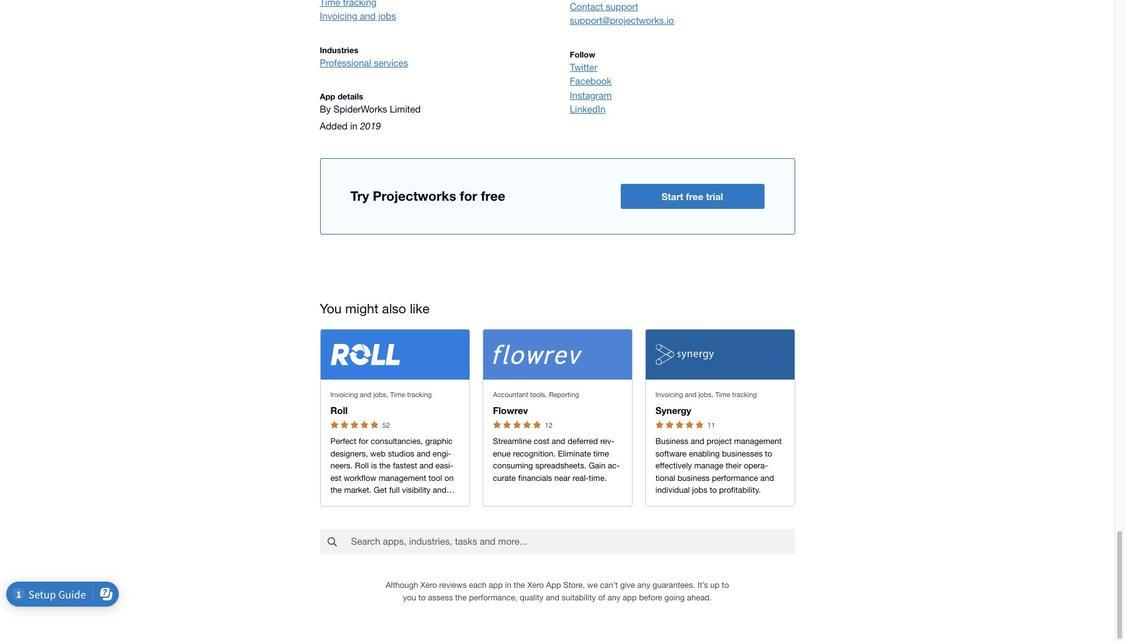 Task type: locate. For each thing, give the bounding box(es) containing it.
0 horizontal spatial for
[[359, 437, 369, 446]]

0 horizontal spatial jobs
[[378, 11, 396, 21]]

time inside invoicing and jobs, time tracking synergy
[[715, 391, 730, 398]]

app down give in the right of the page
[[623, 593, 637, 602]]

invoicing up synergy
[[656, 391, 683, 398]]

tracking for est
[[407, 391, 432, 398]]

0 vertical spatial in
[[350, 121, 358, 131]]

1 vertical spatial of
[[598, 593, 605, 602]]

ac
[[608, 461, 620, 470]]

0 horizontal spatial roll
[[331, 404, 348, 416]]

flowrev link
[[493, 404, 528, 416]]

in up "performance,"
[[505, 580, 512, 590]]

2 time from the left
[[715, 391, 730, 398]]

1 tracking from the left
[[407, 391, 432, 398]]

store,
[[563, 580, 585, 590]]

of down can't
[[598, 593, 605, 602]]

1 horizontal spatial xero
[[527, 580, 544, 590]]

2 jobs, from the left
[[699, 391, 714, 398]]

added
[[320, 121, 348, 131]]

app left store,
[[546, 580, 561, 590]]

management down "fastest"
[[379, 473, 426, 483]]

xero up quality
[[527, 580, 544, 590]]

try
[[351, 188, 369, 204]]

invoicing and jobs
[[320, 11, 396, 21]]

on
[[445, 473, 454, 483]]

visibility
[[402, 485, 431, 495]]

perfect
[[331, 437, 357, 446]]

1 horizontal spatial roll
[[355, 461, 369, 470]]

market.
[[344, 485, 372, 495]]

52
[[382, 421, 390, 429]]

might
[[345, 301, 379, 316]]

roll up perfect
[[331, 404, 348, 416]]

1 horizontal spatial any
[[638, 580, 650, 590]]

also
[[382, 301, 406, 316]]

project
[[707, 437, 732, 446]]

app up the by
[[320, 91, 335, 101]]

invoicing
[[320, 11, 357, 21], [331, 391, 358, 398], [656, 391, 683, 398]]

tracking inside invoicing and jobs, time tracking synergy
[[732, 391, 757, 398]]

industries
[[320, 45, 358, 55]]

follow
[[570, 49, 596, 59]]

you
[[320, 301, 342, 316]]

0 vertical spatial of
[[358, 498, 365, 507]]

of inside perfect for consultancies, graphic designers, web studios and engi neers. roll is the fastest and easi est workflow management tool on the market. get full visibility and control of your business!
[[358, 498, 365, 507]]

like
[[410, 301, 430, 316]]

business
[[678, 473, 710, 483]]

of inside although xero reviews each app in the xero app store, we can't give any guarantees. it's up to you to assess the performance, quality and suitability of any app before going ahead.
[[598, 593, 605, 602]]

1 vertical spatial jobs
[[692, 485, 708, 495]]

engi
[[433, 449, 451, 458]]

jobs, up "52"
[[373, 391, 388, 398]]

0 horizontal spatial any
[[608, 593, 621, 602]]

to down tional
[[710, 485, 717, 495]]

any up before
[[638, 580, 650, 590]]

although xero reviews each app in the xero app store, we can't give any guarantees. it's up to you to assess the performance, quality and suitability of any app before going ahead.
[[386, 580, 729, 602]]

tracking inside invoicing and jobs, time tracking roll
[[407, 391, 432, 398]]

the right is
[[379, 461, 391, 470]]

jobs up industries professional services
[[378, 11, 396, 21]]

invoicing and jobs, time tracking synergy
[[656, 391, 757, 416]]

of down the "market."
[[358, 498, 365, 507]]

app details by spiderworks limited added in 2019
[[320, 91, 421, 131]]

0 vertical spatial app
[[489, 580, 503, 590]]

follow twitter facebook instagram linkedin
[[570, 49, 612, 115]]

0 horizontal spatial of
[[358, 498, 365, 507]]

0 vertical spatial for
[[460, 188, 477, 204]]

1 horizontal spatial time
[[715, 391, 730, 398]]

1 vertical spatial app
[[623, 593, 637, 602]]

any down can't
[[608, 593, 621, 602]]

jobs
[[378, 11, 396, 21], [692, 485, 708, 495]]

support@projectworks.io link
[[570, 14, 795, 28]]

and down roll logo
[[360, 391, 372, 398]]

instagram link
[[570, 89, 795, 103]]

1 horizontal spatial jobs
[[692, 485, 708, 495]]

invoicing up roll link
[[331, 391, 358, 398]]

invoicing and jobs, time tracking roll
[[331, 391, 432, 416]]

performance,
[[469, 593, 518, 602]]

1 vertical spatial in
[[505, 580, 512, 590]]

for right projectworks
[[460, 188, 477, 204]]

0 horizontal spatial in
[[350, 121, 358, 131]]

invoicing inside invoicing and jobs, time tracking synergy
[[656, 391, 683, 398]]

reviews
[[439, 580, 467, 590]]

1 horizontal spatial jobs,
[[699, 391, 714, 398]]

roll
[[331, 404, 348, 416], [355, 461, 369, 470]]

1 horizontal spatial tracking
[[732, 391, 757, 398]]

0 vertical spatial roll
[[331, 404, 348, 416]]

jobs, up 11
[[699, 391, 714, 398]]

instagram
[[570, 90, 612, 101]]

streamline cost and deferred rev enue recognition. eliminate time consuming spreadsheets. gain ac curate financials near real-time.
[[493, 437, 620, 483]]

and inside although xero reviews each app in the xero app store, we can't give any guarantees. it's up to you to assess the performance, quality and suitability of any app before going ahead.
[[546, 593, 560, 602]]

tracking up graphic
[[407, 391, 432, 398]]

invoicing for individual
[[656, 391, 683, 398]]

workflow
[[344, 473, 377, 483]]

in
[[350, 121, 358, 131], [505, 580, 512, 590]]

the down reviews
[[455, 593, 467, 602]]

jobs, inside invoicing and jobs, time tracking roll
[[373, 391, 388, 398]]

professional services link
[[320, 56, 545, 70]]

0 horizontal spatial management
[[379, 473, 426, 483]]

in inside app details by spiderworks limited added in 2019
[[350, 121, 358, 131]]

jobs,
[[373, 391, 388, 398], [699, 391, 714, 398]]

to
[[765, 449, 772, 458], [710, 485, 717, 495], [722, 580, 729, 590], [419, 593, 426, 602]]

and up synergy
[[685, 391, 697, 398]]

for inside perfect for consultancies, graphic designers, web studios and engi neers. roll is the fastest and easi est workflow management tool on the market. get full visibility and control of your business!
[[359, 437, 369, 446]]

1 jobs, from the left
[[373, 391, 388, 398]]

tional
[[656, 461, 768, 483]]

synergy logo image
[[656, 344, 714, 365]]

1 horizontal spatial in
[[505, 580, 512, 590]]

cost
[[534, 437, 550, 446]]

1 vertical spatial roll
[[355, 461, 369, 470]]

1 xero from the left
[[421, 580, 437, 590]]

time up consultancies,
[[390, 391, 405, 398]]

None search field
[[320, 529, 795, 554]]

12
[[545, 421, 553, 429]]

xero
[[421, 580, 437, 590], [527, 580, 544, 590]]

ahead.
[[687, 593, 712, 602]]

app
[[320, 91, 335, 101], [546, 580, 561, 590]]

0 horizontal spatial time
[[390, 391, 405, 398]]

tracking
[[407, 391, 432, 398], [732, 391, 757, 398]]

1 horizontal spatial management
[[734, 437, 782, 446]]

and right cost
[[552, 437, 566, 446]]

curate
[[493, 461, 620, 483]]

before
[[639, 593, 662, 602]]

for up designers, on the left of the page
[[359, 437, 369, 446]]

and left engi
[[417, 449, 430, 458]]

1 time from the left
[[390, 391, 405, 398]]

1 horizontal spatial of
[[598, 593, 605, 602]]

management up "businesses" on the right of page
[[734, 437, 782, 446]]

easi
[[436, 461, 453, 470]]

consuming
[[493, 461, 533, 470]]

linkedin
[[570, 104, 606, 115]]

going
[[665, 593, 685, 602]]

for
[[460, 188, 477, 204], [359, 437, 369, 446]]

0 horizontal spatial tracking
[[407, 391, 432, 398]]

tools,
[[530, 391, 547, 398]]

1 vertical spatial app
[[546, 580, 561, 590]]

1 vertical spatial management
[[379, 473, 426, 483]]

0 vertical spatial jobs
[[378, 11, 396, 21]]

in left 2019
[[350, 121, 358, 131]]

0 vertical spatial app
[[320, 91, 335, 101]]

invoicing inside invoicing and jobs, time tracking roll
[[331, 391, 358, 398]]

app
[[489, 580, 503, 590], [623, 593, 637, 602]]

0 horizontal spatial free
[[481, 188, 505, 204]]

you
[[403, 593, 416, 602]]

reporting
[[549, 391, 579, 398]]

app up "performance,"
[[489, 580, 503, 590]]

roll link
[[331, 404, 348, 416]]

xero up the assess
[[421, 580, 437, 590]]

and right quality
[[546, 593, 560, 602]]

1 horizontal spatial app
[[546, 580, 561, 590]]

business
[[656, 437, 689, 446]]

twitter link
[[570, 60, 795, 75]]

synergy link
[[656, 404, 692, 416]]

neers.
[[331, 449, 451, 470]]

to right up
[[722, 580, 729, 590]]

the up quality
[[514, 580, 525, 590]]

1 horizontal spatial app
[[623, 593, 637, 602]]

1 horizontal spatial free
[[686, 191, 704, 202]]

and up industries professional services
[[360, 11, 376, 21]]

time up project
[[715, 391, 730, 398]]

0 horizontal spatial app
[[489, 580, 503, 590]]

time inside invoicing and jobs, time tracking roll
[[390, 391, 405, 398]]

roll left is
[[355, 461, 369, 470]]

jobs down business
[[692, 485, 708, 495]]

tracking up "businesses" on the right of page
[[732, 391, 757, 398]]

0 vertical spatial management
[[734, 437, 782, 446]]

contact support support@projectworks.io
[[570, 1, 674, 26]]

perfect for consultancies, graphic designers, web studios and engi neers. roll is the fastest and easi est workflow management tool on the market. get full visibility and control of your business!
[[331, 437, 454, 507]]

1 vertical spatial for
[[359, 437, 369, 446]]

eliminate
[[558, 449, 591, 458]]

0 horizontal spatial jobs,
[[373, 391, 388, 398]]

0 horizontal spatial xero
[[421, 580, 437, 590]]

1 horizontal spatial for
[[460, 188, 477, 204]]

0 horizontal spatial app
[[320, 91, 335, 101]]

jobs, inside invoicing and jobs, time tracking synergy
[[699, 391, 714, 398]]

consultancies,
[[371, 437, 423, 446]]

the up control
[[331, 485, 342, 495]]

2 tracking from the left
[[732, 391, 757, 398]]

control
[[331, 498, 356, 507]]



Task type: vqa. For each thing, say whether or not it's contained in the screenshot.
Roll link
yes



Task type: describe. For each thing, give the bounding box(es) containing it.
facebook
[[570, 76, 612, 86]]

is
[[371, 461, 377, 470]]

time.
[[589, 473, 607, 483]]

their
[[726, 461, 742, 470]]

2 xero from the left
[[527, 580, 544, 590]]

and up tool
[[420, 461, 433, 470]]

business and project management software enabling businesses to effectively manage their opera tional business performance and individual jobs to profitability.
[[656, 437, 782, 495]]

individual
[[656, 485, 690, 495]]

assess
[[428, 593, 453, 602]]

web
[[370, 449, 386, 458]]

11
[[708, 421, 715, 429]]

performance
[[712, 473, 758, 483]]

to right you
[[419, 593, 426, 602]]

jobs, for est
[[373, 391, 388, 398]]

roll logo image
[[331, 344, 400, 365]]

spreadsheets.
[[535, 461, 587, 470]]

gain
[[589, 461, 606, 470]]

recognition.
[[513, 449, 556, 458]]

roll inside perfect for consultancies, graphic designers, web studios and engi neers. roll is the fastest and easi est workflow management tool on the market. get full visibility and control of your business!
[[355, 461, 369, 470]]

start free trial
[[662, 191, 723, 202]]

tool
[[429, 473, 442, 483]]

enue
[[493, 437, 615, 458]]

it's
[[698, 580, 708, 590]]

facebook link
[[570, 75, 795, 89]]

software
[[656, 449, 687, 458]]

deferred
[[568, 437, 598, 446]]

full
[[389, 485, 400, 495]]

and inside invoicing and jobs, time tracking roll
[[360, 391, 372, 398]]

manage
[[694, 461, 724, 470]]

effectively
[[656, 461, 692, 470]]

streamline
[[493, 437, 532, 446]]

accountant
[[493, 391, 528, 398]]

accountant tools, reporting flowrev
[[493, 391, 579, 416]]

0 vertical spatial any
[[638, 580, 650, 590]]

jobs inside business and project management software enabling businesses to effectively manage their opera tional business performance and individual jobs to profitability.
[[692, 485, 708, 495]]

invoicing and jobs link
[[320, 10, 545, 24]]

time
[[594, 449, 609, 458]]

and down tool
[[433, 485, 447, 495]]

by
[[320, 104, 331, 115]]

fastest
[[393, 461, 417, 470]]

services
[[374, 57, 408, 68]]

get
[[374, 485, 387, 495]]

and down the opera
[[761, 473, 774, 483]]

flowrev logo image
[[493, 345, 582, 365]]

invoicing for est
[[331, 391, 358, 398]]

near
[[555, 473, 570, 483]]

2019
[[360, 121, 381, 131]]

app inside app details by spiderworks limited added in 2019
[[320, 91, 335, 101]]

business!
[[385, 498, 420, 507]]

1 vertical spatial any
[[608, 593, 621, 602]]

and up enabling
[[691, 437, 705, 446]]

time for individual
[[715, 391, 730, 398]]

projectworks
[[373, 188, 456, 204]]

invoicing up industries
[[320, 11, 357, 21]]

we
[[587, 580, 598, 590]]

studios
[[388, 449, 415, 458]]

tracking for individual
[[732, 391, 757, 398]]

jobs inside 'invoicing and jobs' link
[[378, 11, 396, 21]]

Search apps, industries, tasks and more... field
[[350, 530, 795, 553]]

support
[[606, 1, 638, 12]]

in inside although xero reviews each app in the xero app store, we can't give any guarantees. it's up to you to assess the performance, quality and suitability of any app before going ahead.
[[505, 580, 512, 590]]

time for est
[[390, 391, 405, 398]]

guarantees.
[[653, 580, 696, 590]]

financials
[[518, 473, 552, 483]]

roll inside invoicing and jobs, time tracking roll
[[331, 404, 348, 416]]

real-
[[573, 473, 589, 483]]

management inside perfect for consultancies, graphic designers, web studios and engi neers. roll is the fastest and easi est workflow management tool on the market. get full visibility and control of your business!
[[379, 473, 426, 483]]

opera
[[744, 461, 768, 470]]

can't
[[600, 580, 618, 590]]

details
[[338, 91, 363, 101]]

and inside invoicing and jobs, time tracking synergy
[[685, 391, 697, 398]]

your
[[367, 498, 383, 507]]

try projectworks for free
[[351, 188, 505, 204]]

synergy
[[656, 404, 692, 416]]

to up the opera
[[765, 449, 772, 458]]

profitability.
[[719, 485, 761, 495]]

give
[[620, 580, 635, 590]]

quality
[[520, 593, 544, 602]]

trial
[[706, 191, 723, 202]]

graphic
[[425, 437, 453, 446]]

spiderworks
[[334, 104, 387, 115]]

businesses
[[722, 449, 763, 458]]

suitability
[[562, 593, 596, 602]]

designers,
[[331, 449, 368, 458]]

professional
[[320, 57, 371, 68]]

contact
[[570, 1, 603, 12]]

limited
[[390, 104, 421, 115]]

up
[[710, 580, 720, 590]]

twitter
[[570, 62, 598, 72]]

est
[[331, 461, 453, 483]]

and inside streamline cost and deferred rev enue recognition. eliminate time consuming spreadsheets. gain ac curate financials near real-time.
[[552, 437, 566, 446]]

you might also like
[[320, 301, 430, 316]]

jobs, for individual
[[699, 391, 714, 398]]

app inside although xero reviews each app in the xero app store, we can't give any guarantees. it's up to you to assess the performance, quality and suitability of any app before going ahead.
[[546, 580, 561, 590]]

management inside business and project management software enabling businesses to effectively manage their opera tional business performance and individual jobs to profitability.
[[734, 437, 782, 446]]



